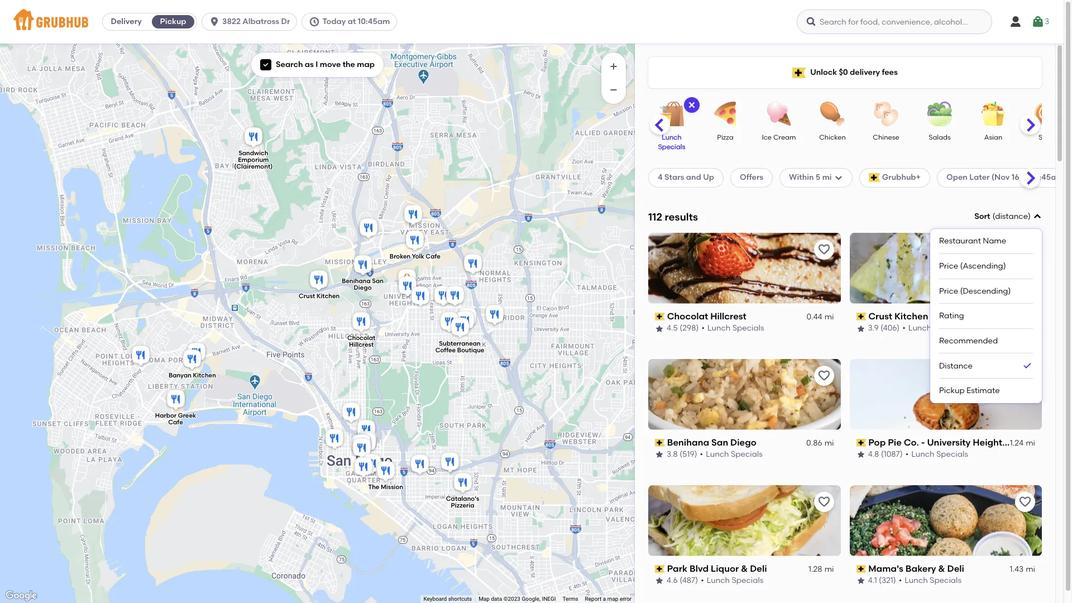 Task type: locate. For each thing, give the bounding box(es) containing it.
chocolat
[[667, 311, 709, 322], [347, 335, 375, 342]]

4.6 (487)
[[667, 576, 698, 586]]

star icon image left 4.6
[[655, 577, 664, 586]]

subterranean coffee boutique image
[[449, 316, 471, 341]]

diego for benihana san diego
[[731, 437, 757, 448]]

mission
[[381, 484, 403, 491]]

grubhub plus flag logo image left grubhub+
[[869, 173, 880, 182]]

chicken image
[[813, 102, 853, 126]]

1 vertical spatial cafe
[[168, 419, 183, 426]]

star icon image left 4.1
[[857, 577, 866, 586]]

star icon image left 3.9
[[857, 324, 866, 333]]

pizza image
[[706, 102, 745, 126]]

san left park blvd liquor & deli image
[[372, 278, 384, 285]]

lunch specials image
[[653, 102, 692, 126]]

1 vertical spatial price
[[940, 286, 959, 296]]

stars
[[665, 173, 685, 182]]

mi right 1.43
[[1026, 565, 1036, 574]]

1 vertical spatial hillcrest
[[349, 341, 374, 349]]

1 horizontal spatial benihana
[[667, 437, 710, 448]]

grubhub+
[[883, 173, 921, 182]]

subscription pass image left park
[[655, 565, 665, 573]]

ice
[[762, 134, 772, 141]]

(298)
[[680, 324, 699, 333]]

sandwich
[[238, 150, 268, 157]]

price (descending)
[[940, 286, 1011, 296]]

albatross
[[243, 17, 279, 26]]

recommended
[[940, 336, 998, 346]]

svg image
[[1010, 15, 1023, 28], [209, 16, 220, 27], [309, 16, 320, 27], [834, 173, 843, 182]]

kitchen for crust kitchen
[[895, 311, 929, 322]]

save this restaurant button for diego
[[814, 366, 834, 386]]

park blvd liquor & deli image
[[396, 268, 418, 292]]

subscription pass image inside crust kitchen link
[[857, 313, 867, 321]]

subscription pass image
[[655, 313, 665, 321], [857, 313, 867, 321], [655, 439, 665, 447], [857, 439, 867, 447]]

ray's mexican restaurant image
[[444, 284, 466, 309]]

mi right 1.28
[[825, 565, 834, 574]]

1 vertical spatial san
[[712, 437, 729, 448]]

ka prao thai image
[[402, 203, 424, 228]]

& right liquor
[[741, 563, 748, 574]]

(ascending)
[[961, 261, 1007, 271]]

0 vertical spatial kitchen
[[316, 292, 340, 300]]

1 horizontal spatial chocolat hillcrest
[[667, 311, 747, 322]]

0 vertical spatial benihana
[[342, 278, 371, 285]]

4.8 (1087)
[[868, 450, 903, 459]]

deli right liquor
[[750, 563, 767, 574]]

bakery
[[906, 563, 937, 574]]

0 horizontal spatial at
[[348, 17, 356, 26]]

banyan kitchen image
[[181, 348, 203, 373]]

0 horizontal spatial cafe
[[168, 419, 183, 426]]

10:45am)
[[1032, 173, 1067, 182]]

liquor
[[711, 563, 739, 574]]

the
[[343, 60, 355, 69]]

2 vertical spatial kitchen
[[193, 372, 216, 379]]

0 horizontal spatial hillcrest
[[349, 341, 374, 349]]

subterranean
[[439, 340, 481, 348]]

1 horizontal spatial grubhub plus flag logo image
[[869, 173, 880, 182]]

3822 albatross dr
[[222, 17, 290, 26]]

& right the bakery
[[939, 563, 946, 574]]

benihana right crust kitchen icon
[[342, 278, 371, 285]]

1 vertical spatial chocolat hillcrest
[[347, 335, 375, 349]]

check icon image
[[1022, 361, 1034, 372]]

benihana san diego
[[667, 437, 757, 448]]

kitchen inside benihana san diego crust kitchen
[[316, 292, 340, 300]]

112 results
[[649, 210, 698, 223]]

crust inside crust kitchen link
[[869, 311, 893, 322]]

ice cream image
[[760, 102, 799, 126]]

broken yolk cafe image
[[404, 229, 426, 254]]

san down benihana san diego logo
[[712, 437, 729, 448]]

1 vertical spatial diego
[[731, 437, 757, 448]]

at right '16'
[[1022, 173, 1030, 182]]

0 horizontal spatial benihana
[[342, 278, 371, 285]]

svg image inside 3822 albatross dr button
[[209, 16, 220, 27]]

diego down "benihana san diego" icon
[[354, 284, 372, 291]]

0 horizontal spatial &
[[741, 563, 748, 574]]

pickup down 'distance' at the bottom right of page
[[940, 386, 965, 396]]

specials
[[658, 143, 686, 151], [733, 324, 765, 333], [934, 324, 966, 333], [731, 450, 763, 459], [937, 450, 969, 459], [732, 576, 764, 586], [930, 576, 962, 586]]

the incredible cheesecake company image
[[462, 253, 484, 277]]

1 vertical spatial kitchen
[[895, 311, 929, 322]]

diego inside benihana san diego crust kitchen
[[354, 284, 372, 291]]

crust inside benihana san diego crust kitchen
[[299, 292, 315, 300]]

benihana
[[342, 278, 371, 285], [667, 437, 710, 448]]

today
[[323, 17, 346, 26]]

crust kitchen image
[[308, 269, 330, 293]]

benihana for benihana san diego
[[667, 437, 710, 448]]

lunch right (298)
[[708, 324, 731, 333]]

1 vertical spatial grubhub plus flag logo image
[[869, 173, 880, 182]]

1 vertical spatial pickup
[[940, 386, 965, 396]]

lunch down lunch specials image
[[662, 134, 682, 141]]

google image
[[3, 589, 40, 603]]

star icon image for &
[[857, 577, 866, 586]]

san
[[372, 278, 384, 285], [712, 437, 729, 448]]

0 vertical spatial grubhub plus flag logo image
[[793, 67, 806, 78]]

1 horizontal spatial cafe
[[426, 253, 440, 260]]

chocolat hillcrest image
[[350, 311, 372, 335]]

pickup inside button
[[160, 17, 186, 26]]

1 vertical spatial the mission image
[[375, 460, 397, 484]]

the mission image right senor taquero image
[[375, 460, 397, 484]]

co.
[[904, 437, 920, 448]]

svg image left 3822
[[209, 16, 220, 27]]

0 vertical spatial at
[[348, 17, 356, 26]]

1 horizontal spatial diego
[[731, 437, 757, 448]]

1 horizontal spatial hillcrest
[[711, 311, 747, 322]]

lunch down the -
[[912, 450, 935, 459]]

star icon image left "4.8"
[[857, 451, 866, 459]]

denny's - hazard center image
[[357, 217, 380, 241]]

keyboard shortcuts
[[424, 596, 472, 602]]

minus icon image
[[608, 84, 620, 96]]

0 vertical spatial pickup
[[160, 17, 186, 26]]

mi right 1.24
[[1026, 439, 1036, 448]]

hillcrest down the chocolat hillcrest logo
[[711, 311, 747, 322]]

1 vertical spatial benihana
[[667, 437, 710, 448]]

• lunch specials for diego
[[700, 450, 763, 459]]

grubhub plus flag logo image left unlock
[[793, 67, 806, 78]]

cafe down harbor greek cafe icon
[[168, 419, 183, 426]]

benihana inside benihana san diego crust kitchen
[[342, 278, 371, 285]]

move
[[320, 60, 341, 69]]

mi right "0.44"
[[825, 312, 834, 322]]

subway - c st (downtown) image
[[356, 431, 378, 456]]

lunch down benihana san diego
[[706, 450, 729, 459]]

2 horizontal spatial kitchen
[[895, 311, 929, 322]]

3.9
[[868, 324, 879, 333]]

map region
[[0, 0, 655, 603]]

0 horizontal spatial crust
[[299, 292, 315, 300]]

0 vertical spatial the mission image
[[438, 311, 461, 335]]

specials for san
[[731, 450, 763, 459]]

cafe right yolk
[[426, 253, 440, 260]]

svg image left 3 button
[[1010, 15, 1023, 28]]

1 vertical spatial chocolat
[[347, 335, 375, 342]]

0 horizontal spatial pickup
[[160, 17, 186, 26]]

4
[[658, 173, 663, 182]]

0 horizontal spatial chocolat hillcrest
[[347, 335, 375, 349]]

kitchen inside crust kitchen link
[[895, 311, 929, 322]]

harbor greek cafe image
[[165, 388, 187, 413]]

price
[[940, 261, 959, 271], [940, 286, 959, 296]]

mama's bakery & deli
[[869, 563, 965, 574]]

restaurant name
[[940, 237, 1007, 246]]

1 subscription pass image from the left
[[655, 565, 665, 573]]

price for price (ascending)
[[940, 261, 959, 271]]

1.24
[[1011, 439, 1024, 448]]

3
[[1045, 17, 1050, 26]]

asian
[[985, 134, 1003, 141]]

chocolat up (298)
[[667, 311, 709, 322]]

diego for benihana san diego crust kitchen
[[354, 284, 372, 291]]

• lunch specials down benihana san diego
[[700, 450, 763, 459]]

mi for benihana san diego
[[825, 439, 834, 448]]

asian image
[[974, 102, 1013, 126]]

a brooklyn pizzeria image
[[349, 433, 371, 458]]

cocina 35 image
[[355, 418, 377, 443]]

16
[[1012, 173, 1020, 182]]

pop pie co. - university heights (park blvd) logo image
[[850, 359, 1043, 430]]

pickup right "delivery" button
[[160, 17, 186, 26]]

• for liquor
[[701, 576, 704, 586]]

• lunch specials down liquor
[[701, 576, 764, 586]]

star icon image left 3.8 at the bottom of page
[[655, 451, 664, 459]]

emporium
[[238, 157, 269, 164]]

broken yolk cafe
[[390, 253, 440, 260]]

mi right 5
[[823, 173, 832, 182]]

distance option
[[940, 354, 1034, 379]]

2 subscription pass image from the left
[[857, 565, 867, 573]]

pop pie co. - university heights (park blvd)
[[869, 437, 1058, 448]]

specials for pie
[[937, 450, 969, 459]]

1 vertical spatial map
[[608, 596, 619, 602]]

mi right 0.86
[[825, 439, 834, 448]]

0 horizontal spatial map
[[357, 60, 375, 69]]

• right (519)
[[700, 450, 703, 459]]

pizzeria
[[451, 502, 474, 510]]

1 horizontal spatial &
[[939, 563, 946, 574]]

0 vertical spatial cafe
[[426, 253, 440, 260]]

• lunch specials
[[702, 324, 765, 333], [903, 324, 966, 333], [700, 450, 763, 459], [906, 450, 969, 459], [701, 576, 764, 586], [899, 576, 962, 586]]

1 vertical spatial at
[[1022, 173, 1030, 182]]

search as i move the map
[[276, 60, 375, 69]]

• lunch specials down the bakery
[[899, 576, 962, 586]]

today at 10:45am button
[[302, 13, 402, 31]]

1 horizontal spatial chocolat
[[667, 311, 709, 322]]

0 horizontal spatial san
[[372, 278, 384, 285]]

svg image left today
[[309, 16, 320, 27]]

map right the
[[357, 60, 375, 69]]

0.86
[[807, 439, 823, 448]]

pizza
[[718, 134, 734, 141]]

benihana up (519)
[[667, 437, 710, 448]]

distance
[[996, 212, 1029, 221]]

i
[[316, 60, 318, 69]]

terms
[[563, 596, 579, 602]]

soup image
[[1028, 102, 1067, 126]]

save this restaurant image for chocolat hillcrest
[[818, 243, 831, 256]]

san inside benihana san diego crust kitchen
[[372, 278, 384, 285]]

1 price from the top
[[940, 261, 959, 271]]

the mission image up the subterranean on the left of page
[[438, 311, 461, 335]]

star icon image left 4.5
[[655, 324, 664, 333]]

lunch for pie
[[912, 450, 935, 459]]

deli
[[750, 563, 767, 574], [948, 563, 965, 574]]

lunch for hillcrest
[[708, 324, 731, 333]]

report a map error
[[585, 596, 632, 602]]

svg image inside 3 button
[[1032, 15, 1045, 28]]

save this restaurant image
[[1019, 369, 1032, 383], [818, 495, 831, 509], [1019, 495, 1032, 509]]

1 horizontal spatial map
[[608, 596, 619, 602]]

at right today
[[348, 17, 356, 26]]

0 vertical spatial diego
[[354, 284, 372, 291]]

©2023
[[504, 596, 521, 602]]

lunch down 'mama's bakery & deli'
[[905, 576, 928, 586]]

4.6
[[667, 576, 678, 586]]

0 horizontal spatial diego
[[354, 284, 372, 291]]

diego down benihana san diego logo
[[731, 437, 757, 448]]

3822 albatross dr button
[[202, 13, 302, 31]]

star icon image for liquor
[[655, 577, 664, 586]]

1.43
[[1010, 565, 1024, 574]]

save this restaurant button for liquor
[[814, 492, 834, 512]]

0 vertical spatial price
[[940, 261, 959, 271]]

1 horizontal spatial kitchen
[[316, 292, 340, 300]]

grubhub plus flag logo image
[[793, 67, 806, 78], [869, 173, 880, 182]]

save this restaurant button for co.
[[1016, 366, 1036, 386]]

subterranean coffee boutique
[[435, 340, 484, 354]]

(321)
[[879, 576, 897, 586]]

at inside button
[[348, 17, 356, 26]]

0 vertical spatial san
[[372, 278, 384, 285]]

0 horizontal spatial chocolat
[[347, 335, 375, 342]]

1 vertical spatial crust
[[869, 311, 893, 322]]

subscription pass image left mama's
[[857, 565, 867, 573]]

• for &
[[899, 576, 902, 586]]

chocolat down benihana san diego crust kitchen
[[347, 335, 375, 342]]

banyan
[[168, 372, 191, 379]]

today at 10:45am
[[323, 17, 390, 26]]

lunch down park blvd liquor & deli
[[707, 576, 730, 586]]

• down co.
[[906, 450, 909, 459]]

crust kitchen
[[869, 311, 929, 322]]

benihana for benihana san diego crust kitchen
[[342, 278, 371, 285]]

sandwich emporium (clairemont)
[[234, 150, 273, 171]]

svg image
[[1032, 15, 1045, 28], [806, 16, 817, 27], [263, 62, 269, 68], [688, 101, 697, 110], [1034, 212, 1043, 221]]

pickup for pickup
[[160, 17, 186, 26]]

lunch for san
[[706, 450, 729, 459]]

0 vertical spatial hillcrest
[[711, 311, 747, 322]]

filiberto's mexican food image
[[484, 303, 506, 328]]

1 horizontal spatial the mission image
[[438, 311, 461, 335]]

• right the (321)
[[899, 576, 902, 586]]

hillcrest
[[711, 311, 747, 322], [349, 341, 374, 349]]

report
[[585, 596, 602, 602]]

0 horizontal spatial kitchen
[[193, 372, 216, 379]]

cafe inside harbor greek cafe
[[168, 419, 183, 426]]

list box
[[940, 229, 1034, 403]]

price down restaurant
[[940, 261, 959, 271]]

1 horizontal spatial san
[[712, 437, 729, 448]]

lunch inside lunch specials
[[662, 134, 682, 141]]

1 horizontal spatial deli
[[948, 563, 965, 574]]

• down blvd at the right of page
[[701, 576, 704, 586]]

1 horizontal spatial pickup
[[940, 386, 965, 396]]

report a map error link
[[585, 596, 632, 602]]

0.86 mi
[[807, 439, 834, 448]]

1 horizontal spatial crust
[[869, 311, 893, 322]]

• lunch specials for &
[[899, 576, 962, 586]]

0 horizontal spatial grubhub plus flag logo image
[[793, 67, 806, 78]]

0 vertical spatial chocolat hillcrest
[[667, 311, 747, 322]]

star icon image
[[655, 324, 664, 333], [857, 324, 866, 333], [655, 451, 664, 459], [857, 451, 866, 459], [655, 577, 664, 586], [857, 577, 866, 586]]

mi for mama's bakery & deli
[[1026, 565, 1036, 574]]

price up rating
[[940, 286, 959, 296]]

hillcrest down chocolat hillcrest image
[[349, 341, 374, 349]]

save this restaurant image
[[818, 243, 831, 256], [1019, 243, 1032, 256], [818, 369, 831, 383]]

delivery
[[111, 17, 142, 26]]

mama's bakery & deli logo image
[[850, 485, 1043, 556]]

rating
[[940, 311, 965, 321]]

0 vertical spatial crust
[[299, 292, 315, 300]]

mama's
[[869, 563, 904, 574]]

0 horizontal spatial subscription pass image
[[655, 565, 665, 573]]

lunch down crust kitchen
[[909, 324, 932, 333]]

deli right the bakery
[[948, 563, 965, 574]]

university
[[928, 437, 971, 448]]

subscription pass image
[[655, 565, 665, 573], [857, 565, 867, 573]]

2 price from the top
[[940, 286, 959, 296]]

(519)
[[680, 450, 698, 459]]

benihana san diego logo image
[[649, 359, 841, 430]]

pop pie co. - university heights (park blvd) image
[[396, 275, 419, 299]]

data
[[491, 596, 502, 602]]

harbor
[[155, 412, 176, 420]]

1 horizontal spatial subscription pass image
[[857, 565, 867, 573]]

None field
[[931, 211, 1043, 403]]

map right a
[[608, 596, 619, 602]]

sandwich emporium (clairemont) image
[[242, 126, 265, 150]]

the mission image
[[438, 311, 461, 335], [375, 460, 397, 484]]

1 & from the left
[[741, 563, 748, 574]]

• lunch specials down university at the right of page
[[906, 450, 969, 459]]

0 horizontal spatial deli
[[750, 563, 767, 574]]



Task type: vqa. For each thing, say whether or not it's contained in the screenshot.


Task type: describe. For each thing, give the bounding box(es) containing it.
3.8
[[667, 450, 678, 459]]

pickup button
[[150, 13, 197, 31]]

distance
[[940, 361, 973, 371]]

chocolat hillcrest logo image
[[649, 233, 841, 304]]

within
[[789, 173, 814, 182]]

san diego chicken pie shop image
[[432, 284, 454, 309]]

• for co.
[[906, 450, 909, 459]]

• lunch specials down crust kitchen link
[[903, 324, 966, 333]]

3.8 (519)
[[667, 450, 698, 459]]

delivery button
[[103, 13, 150, 31]]

3 button
[[1032, 12, 1050, 32]]

chocolat hillcrest inside map region
[[347, 335, 375, 349]]

grapes & hops deli image
[[361, 453, 383, 477]]

salads image
[[921, 102, 960, 126]]

• down crust kitchen
[[903, 324, 906, 333]]

$0
[[839, 68, 848, 77]]

lunch for blvd
[[707, 576, 730, 586]]

yolk
[[412, 253, 424, 260]]

subscription pass image for mama's bakery & deli
[[857, 565, 867, 573]]

coffee
[[435, 347, 456, 354]]

svg image inside the today at 10:45am button
[[309, 16, 320, 27]]

carnivore sandwich image
[[323, 427, 346, 452]]

• right (298)
[[702, 324, 705, 333]]

mama's bakery & deli image
[[409, 285, 432, 310]]

svg image right 5
[[834, 173, 843, 182]]

2 deli from the left
[[948, 563, 965, 574]]

google,
[[522, 596, 541, 602]]

star icon image for diego
[[655, 451, 664, 459]]

delifruits image
[[351, 433, 373, 458]]

subscription pass image for chocolat hillcrest
[[655, 313, 665, 321]]

lunch for bakery
[[905, 576, 928, 586]]

chocolat cremerie image
[[352, 456, 375, 480]]

mi for park blvd liquor & deli
[[825, 565, 834, 574]]

grind coffee shop image
[[340, 401, 362, 426]]

pickup for pickup estimate
[[940, 386, 965, 396]]

specials for bakery
[[930, 576, 962, 586]]

subscription pass image for park blvd liquor & deli
[[655, 565, 665, 573]]

grubhub plus flag logo image for grubhub+
[[869, 173, 880, 182]]

cafe for yolk
[[426, 253, 440, 260]]

el comal image
[[456, 306, 479, 331]]

as
[[305, 60, 314, 69]]

later
[[970, 173, 990, 182]]

open
[[947, 173, 968, 182]]

crust kitchen logo image
[[850, 233, 1043, 304]]

save this restaurant image for university
[[1019, 369, 1032, 383]]

soup
[[1039, 134, 1056, 141]]

list box containing restaurant name
[[940, 229, 1034, 403]]

3822
[[222, 17, 241, 26]]

none field containing sort
[[931, 211, 1043, 403]]

4.5 (298)
[[667, 324, 699, 333]]

within 5 mi
[[789, 173, 832, 182]]

search
[[276, 60, 303, 69]]

Search for food, convenience, alcohol... search field
[[797, 9, 993, 34]]

main navigation navigation
[[0, 0, 1064, 44]]

ice cream
[[762, 134, 796, 141]]

map data ©2023 google, inegi
[[479, 596, 556, 602]]

4.1
[[868, 576, 878, 586]]

sort
[[975, 212, 991, 221]]

4.5
[[667, 324, 678, 333]]

save this restaurant image for deli
[[818, 495, 831, 509]]

pop
[[869, 437, 886, 448]]

olala crepes image
[[185, 341, 208, 366]]

(1087)
[[881, 450, 903, 459]]

cafe for greek
[[168, 419, 183, 426]]

price (ascending)
[[940, 261, 1007, 271]]

open later (nov 16 at 10:45am)
[[947, 173, 1067, 182]]

1.28 mi
[[809, 565, 834, 574]]

greek
[[178, 412, 196, 420]]

san for benihana san diego
[[712, 437, 729, 448]]

hillcrest inside map region
[[349, 341, 374, 349]]

4.8
[[868, 450, 880, 459]]

subscription pass image for pop pie co. - university heights (park blvd)
[[857, 439, 867, 447]]

restaurant
[[940, 237, 982, 246]]

plus icon image
[[608, 61, 620, 72]]

1 deli from the left
[[750, 563, 767, 574]]

fatboy's deli n spirit image
[[454, 310, 476, 334]]

1.28
[[809, 565, 823, 574]]

sort ( distance )
[[975, 212, 1031, 221]]

senor taquero image
[[351, 437, 373, 461]]

(406)
[[881, 324, 900, 333]]

up
[[703, 173, 715, 182]]

kitchen for banyan kitchen
[[193, 372, 216, 379]]

fees
[[882, 68, 898, 77]]

map
[[479, 596, 490, 602]]

(487)
[[680, 576, 698, 586]]

european cake gallery image
[[129, 344, 152, 369]]

chocolat inside map region
[[347, 335, 375, 342]]

7 cafe image
[[356, 430, 379, 454]]

salads
[[929, 134, 951, 141]]

park
[[667, 563, 688, 574]]

and
[[686, 173, 702, 182]]

save this restaurant button for &
[[1016, 492, 1036, 512]]

san for benihana san diego crust kitchen
[[372, 278, 384, 285]]

0.44
[[807, 312, 823, 322]]

• lunch specials right (298)
[[702, 324, 765, 333]]

benihana san diego image
[[352, 254, 374, 278]]

dr
[[281, 17, 290, 26]]

1.43 mi
[[1010, 565, 1036, 574]]

catalano's pizzeria image
[[452, 472, 474, 496]]

banyan kitchen
[[168, 372, 216, 379]]

cotija's mexican food image
[[409, 453, 431, 478]]

rock steady jamaican restaurant image
[[439, 451, 461, 475]]

cream
[[774, 134, 796, 141]]

4 stars and up
[[658, 173, 715, 182]]

0 vertical spatial map
[[357, 60, 375, 69]]

lunch specials
[[658, 134, 686, 151]]

specials for hillcrest
[[733, 324, 765, 333]]

catalano's
[[446, 496, 479, 503]]

heights
[[973, 437, 1007, 448]]

• for diego
[[700, 450, 703, 459]]

subscription pass image for benihana san diego
[[655, 439, 665, 447]]

chinese image
[[867, 102, 906, 126]]

1 horizontal spatial at
[[1022, 173, 1030, 182]]

• lunch specials for co.
[[906, 450, 969, 459]]

1.24 mi
[[1011, 439, 1036, 448]]

112
[[649, 210, 663, 223]]

chinese
[[873, 134, 900, 141]]

park blvd liquor & deli logo image
[[649, 485, 841, 556]]

price for price (descending)
[[940, 286, 959, 296]]

(
[[993, 212, 996, 221]]

grubhub plus flag logo image for unlock $0 delivery fees
[[793, 67, 806, 78]]

boutique
[[457, 347, 484, 354]]

0 horizontal spatial the mission image
[[375, 460, 397, 484]]

the mission catalano's pizzeria
[[368, 484, 479, 510]]

harbor greek cafe
[[155, 412, 196, 426]]

offers
[[740, 173, 764, 182]]

2 & from the left
[[939, 563, 946, 574]]

0 vertical spatial chocolat
[[667, 311, 709, 322]]

the
[[368, 484, 379, 491]]

save this restaurant image for benihana san diego
[[818, 369, 831, 383]]

3.9 (406)
[[868, 324, 900, 333]]

unlock
[[811, 68, 838, 77]]

star icon image for co.
[[857, 451, 866, 459]]

park blvd liquor & deli
[[667, 563, 767, 574]]

(nov
[[992, 173, 1010, 182]]

specials for blvd
[[732, 576, 764, 586]]

subscription pass image for crust kitchen
[[857, 313, 867, 321]]

mi for pop pie co. - university heights (park blvd)
[[1026, 439, 1036, 448]]

• lunch specials for liquor
[[701, 576, 764, 586]]

error
[[620, 596, 632, 602]]

mi for chocolat hillcrest
[[825, 312, 834, 322]]

inegi
[[542, 596, 556, 602]]



